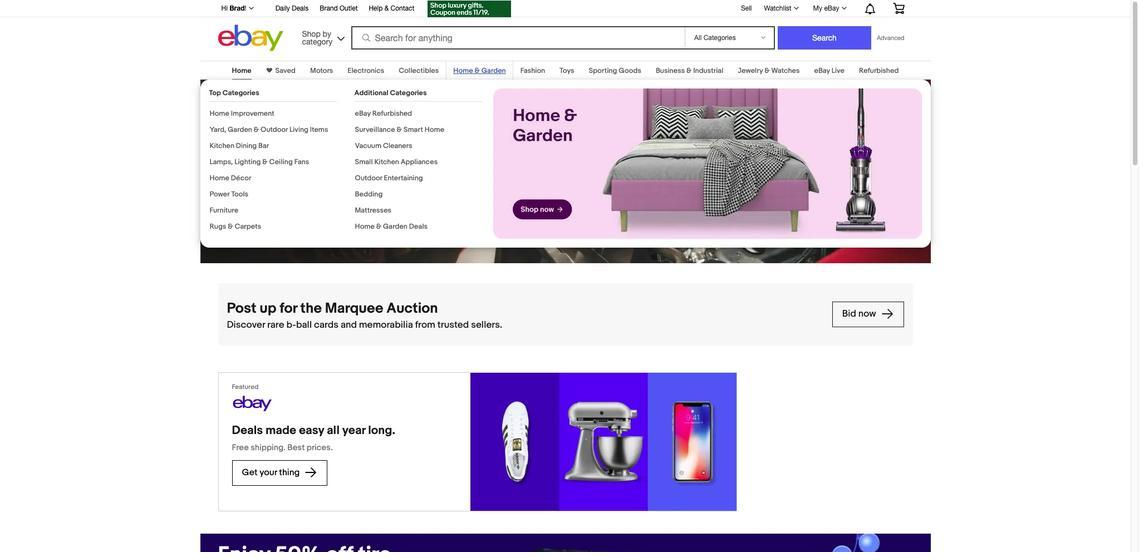 Task type: locate. For each thing, give the bounding box(es) containing it.
2 categories from the left
[[390, 89, 427, 97]]

keep your ride running smoothly discover engines, cylinder heads, and engine mounts.
[[218, 88, 392, 170]]

2 horizontal spatial garden
[[482, 66, 506, 75]]

home up yard,
[[210, 109, 229, 118]]

kitchen dining bar link
[[210, 141, 269, 150]]

garden for home & garden deals
[[383, 222, 408, 231]]

year
[[342, 424, 366, 438]]

&
[[385, 4, 389, 12], [475, 66, 480, 75], [687, 66, 692, 75], [765, 66, 770, 75], [254, 125, 259, 134], [397, 125, 402, 134], [262, 158, 268, 167], [228, 222, 233, 231], [376, 222, 382, 231]]

garden up kitchen dining bar
[[228, 125, 252, 134]]

ebay inside additional categories element
[[355, 109, 371, 118]]

1 horizontal spatial and
[[375, 145, 392, 157]]

ebay for live
[[815, 66, 830, 75]]

0 horizontal spatial categories
[[223, 89, 259, 97]]

home improvement link
[[210, 109, 274, 118]]

vacuum cleaners link
[[355, 141, 413, 150]]

ebay up surveillance
[[355, 109, 371, 118]]

& for home & garden deals
[[376, 222, 382, 231]]

0 horizontal spatial deals
[[232, 424, 263, 438]]

& right rugs
[[228, 222, 233, 231]]

home for home
[[232, 66, 251, 75]]

ebay for refurbished
[[355, 109, 371, 118]]

1 vertical spatial shop
[[228, 190, 250, 201]]

home up power
[[210, 174, 229, 183]]

smart
[[404, 125, 423, 134]]

deals inside account navigation
[[292, 4, 309, 12]]

& for home & garden
[[475, 66, 480, 75]]

& left ceiling
[[262, 158, 268, 167]]

cards
[[314, 320, 339, 331]]

kitchen inside top categories element
[[210, 141, 234, 150]]

deals down "entertaining"
[[409, 222, 428, 231]]

mattresses link
[[355, 206, 392, 215]]

ball
[[296, 320, 312, 331]]

shop inside shop by category
[[302, 29, 321, 38]]

2 vertical spatial ebay
[[355, 109, 371, 118]]

1 vertical spatial discover
[[227, 320, 265, 331]]

refurbished link
[[859, 66, 899, 75]]

1 vertical spatial outdoor
[[355, 174, 382, 183]]

shop
[[302, 29, 321, 38], [228, 190, 250, 201]]

b-
[[287, 320, 296, 331]]

bid now
[[843, 309, 879, 320]]

1 horizontal spatial categories
[[390, 89, 427, 97]]

furniture
[[210, 206, 238, 215]]

0 horizontal spatial kitchen
[[210, 141, 234, 150]]

discover down post in the bottom left of the page
[[227, 320, 265, 331]]

now
[[253, 190, 270, 201], [859, 309, 876, 320]]

1 horizontal spatial deals
[[292, 4, 309, 12]]

your for ride
[[274, 88, 317, 114]]

0 horizontal spatial now
[[253, 190, 270, 201]]

& inside account navigation
[[385, 4, 389, 12]]

keep your ride running smoothly main content
[[0, 54, 1131, 553]]

small kitchen appliances link
[[355, 158, 438, 167]]

0 vertical spatial your
[[274, 88, 317, 114]]

all
[[327, 424, 340, 438]]

brand
[[320, 4, 338, 12]]

ebay inside account navigation
[[825, 4, 840, 12]]

by
[[323, 29, 331, 38]]

my ebay
[[813, 4, 840, 12]]

tools
[[231, 190, 248, 199]]

category
[[302, 37, 333, 46]]

small kitchen appliances
[[355, 158, 438, 167]]

1 vertical spatial deals
[[409, 222, 428, 231]]

home décor link
[[210, 174, 251, 183]]

help & contact
[[369, 4, 415, 12]]

now right tools
[[253, 190, 270, 201]]

and down "marquee"
[[341, 320, 357, 331]]

0 vertical spatial ebay
[[825, 4, 840, 12]]

0 vertical spatial now
[[253, 190, 270, 201]]

now right bid
[[859, 309, 876, 320]]

1 vertical spatial now
[[859, 309, 876, 320]]

0 vertical spatial kitchen
[[210, 141, 234, 150]]

trusted
[[438, 320, 469, 331]]

categories up home improvement link
[[223, 89, 259, 97]]

categories down collectibles link
[[390, 89, 427, 97]]

ebay left live
[[815, 66, 830, 75]]

ebay
[[825, 4, 840, 12], [815, 66, 830, 75], [355, 109, 371, 118]]

outdoor entertaining link
[[355, 174, 423, 183]]

shop for shop by category
[[302, 29, 321, 38]]

your for thing
[[260, 468, 277, 478]]

0 horizontal spatial refurbished
[[372, 109, 412, 118]]

home right the collectibles
[[454, 66, 473, 75]]

outdoor up the bedding link
[[355, 174, 382, 183]]

daily deals
[[275, 4, 309, 12]]

ride
[[322, 88, 360, 114]]

saved
[[275, 66, 296, 75]]

goods
[[619, 66, 642, 75]]

ebay live
[[815, 66, 845, 75]]

1 horizontal spatial now
[[859, 309, 876, 320]]

advanced
[[877, 35, 905, 41]]

your
[[274, 88, 317, 114], [260, 468, 277, 478]]

0 horizontal spatial garden
[[228, 125, 252, 134]]

kitchen up outdoor entertaining link
[[375, 158, 399, 167]]

0 vertical spatial and
[[375, 145, 392, 157]]

0 vertical spatial refurbished
[[859, 66, 899, 75]]

0 vertical spatial deals
[[292, 4, 309, 12]]

kitchen up lamps,
[[210, 141, 234, 150]]

0 vertical spatial shop
[[302, 29, 321, 38]]

1 vertical spatial your
[[260, 468, 277, 478]]

home down mattresses
[[355, 222, 375, 231]]

lamps, lighting & ceiling fans link
[[210, 158, 309, 167]]

and
[[375, 145, 392, 157], [341, 320, 357, 331]]

home right smart
[[425, 125, 444, 134]]

& right jewelry
[[765, 66, 770, 75]]

garden left fashion
[[482, 66, 506, 75]]

0 horizontal spatial shop
[[228, 190, 250, 201]]

1 vertical spatial kitchen
[[375, 158, 399, 167]]

1 horizontal spatial kitchen
[[375, 158, 399, 167]]

& right help at the top left of page
[[385, 4, 389, 12]]

sporting goods
[[589, 66, 642, 75]]

1 vertical spatial ebay
[[815, 66, 830, 75]]

garden inside additional categories element
[[383, 222, 408, 231]]

cleaners
[[383, 141, 413, 150]]

shop down 'décor' at top left
[[228, 190, 250, 201]]

home for home & garden
[[454, 66, 473, 75]]

discover up the engine
[[218, 145, 259, 157]]

& left smart
[[397, 125, 402, 134]]

home
[[232, 66, 251, 75], [454, 66, 473, 75], [210, 109, 229, 118], [425, 125, 444, 134], [210, 174, 229, 183], [355, 222, 375, 231]]

shop inside keep your ride running smoothly main content
[[228, 190, 250, 201]]

sell link
[[736, 4, 757, 12]]

ceiling
[[269, 158, 293, 167]]

auction
[[387, 300, 438, 318]]

post up for the marquee auction link
[[227, 300, 824, 319]]

bar
[[258, 141, 269, 150]]

refurbished
[[859, 66, 899, 75], [372, 109, 412, 118]]

sell
[[741, 4, 752, 12]]

for
[[280, 300, 297, 318]]

& down search for anything text field at the top of the page
[[475, 66, 480, 75]]

2 vertical spatial garden
[[383, 222, 408, 231]]

refurbished down advanced
[[859, 66, 899, 75]]

business & industrial
[[656, 66, 724, 75]]

1 vertical spatial and
[[341, 320, 357, 331]]

garden down mattresses
[[383, 222, 408, 231]]

1 vertical spatial garden
[[228, 125, 252, 134]]

made
[[266, 424, 296, 438]]

smoothly
[[297, 114, 389, 140]]

yard, garden & outdoor living items
[[210, 125, 328, 134]]

home & garden - shop now image
[[493, 89, 922, 239]]

home up the top categories
[[232, 66, 251, 75]]

0 horizontal spatial and
[[341, 320, 357, 331]]

and up "small kitchen appliances"
[[375, 145, 392, 157]]

1 categories from the left
[[223, 89, 259, 97]]

your right get
[[260, 468, 277, 478]]

engine
[[218, 157, 250, 170]]

outdoor up the "bar"
[[261, 125, 288, 134]]

1 horizontal spatial outdoor
[[355, 174, 382, 183]]

0 horizontal spatial outdoor
[[261, 125, 288, 134]]

0 vertical spatial outdoor
[[261, 125, 288, 134]]

categories
[[223, 89, 259, 97], [390, 89, 427, 97]]

sporting goods link
[[589, 66, 642, 75]]

outdoor
[[261, 125, 288, 134], [355, 174, 382, 183]]

your inside keep your ride running smoothly discover engines, cylinder heads, and engine mounts.
[[274, 88, 317, 114]]

electronics
[[348, 66, 384, 75]]

collectibles
[[399, 66, 439, 75]]

shop left by in the left top of the page
[[302, 29, 321, 38]]

2 vertical spatial deals
[[232, 424, 263, 438]]

0 vertical spatial garden
[[482, 66, 506, 75]]

& right business
[[687, 66, 692, 75]]

your up living
[[274, 88, 317, 114]]

additional categories element
[[355, 89, 482, 238]]

shipping.
[[251, 443, 286, 453]]

None submit
[[778, 26, 872, 50]]

prices.
[[307, 443, 333, 453]]

1 horizontal spatial garden
[[383, 222, 408, 231]]

yard,
[[210, 125, 226, 134]]

fashion
[[521, 66, 545, 75]]

home & garden deals
[[355, 222, 428, 231]]

home for home improvement
[[210, 109, 229, 118]]

my
[[813, 4, 823, 12]]

2 horizontal spatial deals
[[409, 222, 428, 231]]

ebay right my
[[825, 4, 840, 12]]

1 vertical spatial refurbished
[[372, 109, 412, 118]]

now for bid
[[859, 309, 876, 320]]

deals inside deals made easy all year long. free shipping. best prices.
[[232, 424, 263, 438]]

now inside "link"
[[859, 309, 876, 320]]

refurbished up surveillance & smart home link
[[372, 109, 412, 118]]

1 horizontal spatial shop
[[302, 29, 321, 38]]

& down 'mattresses' link
[[376, 222, 382, 231]]

deals made easy all year long. free shipping. best prices.
[[232, 424, 395, 453]]

deals right daily
[[292, 4, 309, 12]]

lamps, lighting & ceiling fans
[[210, 158, 309, 167]]

0 vertical spatial discover
[[218, 145, 259, 157]]

rugs
[[210, 222, 226, 231]]

& for surveillance & smart home
[[397, 125, 402, 134]]

featured
[[232, 383, 259, 392]]

shop by category
[[302, 29, 333, 46]]

deals up free
[[232, 424, 263, 438]]



Task type: describe. For each thing, give the bounding box(es) containing it.
& for help & contact
[[385, 4, 389, 12]]

& for jewelry & watches
[[765, 66, 770, 75]]

get the coupon image
[[428, 1, 511, 17]]

appliances
[[401, 158, 438, 167]]

& down improvement
[[254, 125, 259, 134]]

jewelry & watches
[[738, 66, 800, 75]]

the
[[301, 300, 322, 318]]

home décor
[[210, 174, 251, 183]]

yard, garden & outdoor living items link
[[210, 125, 328, 134]]

easy
[[299, 424, 324, 438]]

engines,
[[261, 145, 300, 157]]

outdoor inside top categories element
[[261, 125, 288, 134]]

ebay refurbished
[[355, 109, 412, 118]]

daily
[[275, 4, 290, 12]]

ebay live link
[[815, 66, 845, 75]]

marquee
[[325, 300, 383, 318]]

running
[[218, 114, 293, 140]]

motors
[[310, 66, 333, 75]]

home improvement
[[210, 109, 274, 118]]

bid now link
[[833, 302, 904, 327]]

long.
[[368, 424, 395, 438]]

outdoor inside additional categories element
[[355, 174, 382, 183]]

toys
[[560, 66, 575, 75]]

none submit inside shop by category banner
[[778, 26, 872, 50]]

categories for improvement
[[223, 89, 259, 97]]

business & industrial link
[[656, 66, 724, 75]]

home for home & garden deals
[[355, 222, 375, 231]]

electronics link
[[348, 66, 384, 75]]

memorabilia
[[359, 320, 413, 331]]

shop now
[[228, 190, 273, 201]]

garden inside top categories element
[[228, 125, 252, 134]]

discover inside keep your ride running smoothly discover engines, cylinder heads, and engine mounts.
[[218, 145, 259, 157]]

shop by category banner
[[215, 0, 913, 54]]

ebay refurbished link
[[355, 109, 412, 118]]

home & garden deals link
[[355, 222, 428, 231]]

top
[[209, 89, 221, 97]]

help & contact link
[[369, 3, 415, 15]]

power tools
[[210, 190, 248, 199]]

post up for the marquee auction discover rare b-ball cards and memorabilia from trusted sellers.
[[227, 300, 502, 331]]

free
[[232, 443, 249, 453]]

top categories element
[[209, 89, 337, 238]]

garden for home & garden
[[482, 66, 506, 75]]

from
[[415, 320, 435, 331]]

deals inside additional categories element
[[409, 222, 428, 231]]

vacuum cleaners
[[355, 141, 413, 150]]

entertaining
[[384, 174, 423, 183]]

jewelry
[[738, 66, 763, 75]]

!
[[245, 4, 247, 12]]

and inside keep your ride running smoothly discover engines, cylinder heads, and engine mounts.
[[375, 145, 392, 157]]

Search for anything text field
[[353, 27, 683, 48]]

account navigation
[[215, 0, 913, 19]]

discover inside 'post up for the marquee auction discover rare b-ball cards and memorabilia from trusted sellers.'
[[227, 320, 265, 331]]

lighting
[[235, 158, 261, 167]]

carpets
[[235, 222, 261, 231]]

up
[[260, 300, 277, 318]]

brad
[[230, 4, 245, 12]]

shop for shop now
[[228, 190, 250, 201]]

rugs & carpets link
[[210, 222, 261, 231]]

help
[[369, 4, 383, 12]]

kitchen inside additional categories element
[[375, 158, 399, 167]]

heads,
[[342, 145, 372, 157]]

bedding link
[[355, 190, 383, 199]]

décor
[[231, 174, 251, 183]]

keep
[[218, 88, 269, 114]]

contact
[[391, 4, 415, 12]]

mattresses
[[355, 206, 392, 215]]

surveillance & smart home link
[[355, 125, 444, 134]]

jewelry & watches link
[[738, 66, 800, 75]]

get your thing
[[242, 468, 302, 478]]

categories for refurbished
[[390, 89, 427, 97]]

refurbished inside additional categories element
[[372, 109, 412, 118]]

home for home décor
[[210, 174, 229, 183]]

post
[[227, 300, 256, 318]]

and inside 'post up for the marquee auction discover rare b-ball cards and memorabilia from trusted sellers.'
[[341, 320, 357, 331]]

lamps,
[[210, 158, 233, 167]]

1 horizontal spatial refurbished
[[859, 66, 899, 75]]

my ebay link
[[807, 2, 852, 15]]

rugs & carpets
[[210, 222, 261, 231]]

brand outlet link
[[320, 3, 358, 15]]

your shopping cart image
[[893, 3, 905, 14]]

top categories
[[209, 89, 259, 97]]

hi brad !
[[221, 4, 247, 12]]

home & garden link
[[454, 66, 506, 75]]

outlet
[[340, 4, 358, 12]]

kitchen dining bar
[[210, 141, 269, 150]]

outdoor entertaining
[[355, 174, 423, 183]]

surveillance
[[355, 125, 395, 134]]

live
[[832, 66, 845, 75]]

living
[[290, 125, 309, 134]]

improvement
[[231, 109, 274, 118]]

now for shop
[[253, 190, 270, 201]]

watchlist link
[[758, 2, 804, 15]]

home & garden
[[454, 66, 506, 75]]

daily deals link
[[275, 3, 309, 15]]

cylinder
[[303, 145, 339, 157]]

mounts.
[[252, 157, 289, 170]]

industrial
[[694, 66, 724, 75]]

additional
[[355, 89, 389, 97]]

& for business & industrial
[[687, 66, 692, 75]]

power
[[210, 190, 230, 199]]

& for rugs & carpets
[[228, 222, 233, 231]]

watches
[[772, 66, 800, 75]]

bid
[[843, 309, 857, 320]]



Task type: vqa. For each thing, say whether or not it's contained in the screenshot.
Breathe easy. Returns accepted.
no



